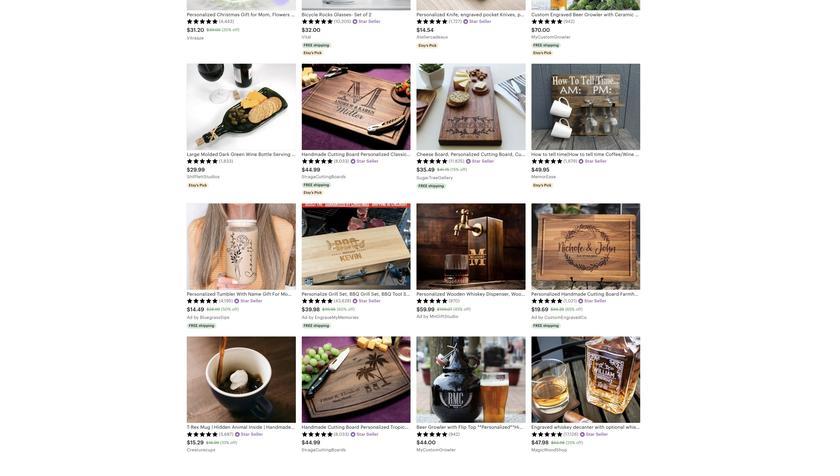 Task type: vqa. For each thing, say whether or not it's contained in the screenshot.
off) in $ 31.20 $ 39.00 (20% off) Vitraaze
yes



Task type: describe. For each thing, give the bounding box(es) containing it.
(20%
[[222, 28, 231, 32]]

(942) for 70.00
[[564, 19, 575, 24]]

seller for 5 out of 5 stars image associated with the handmade cutting board personalized classic monogram design #003-wedding & anniversary gift for couples-housewarming and closing present image
[[367, 159, 379, 164]]

16.99
[[209, 441, 219, 446]]

39.98
[[305, 307, 320, 313]]

star for 't-rex mug  | hidden animal inside | handmade blue ceramic mug | holiday / gifts for teachers | trex, dinosaur graduation gift | jurassic mug' "image"
[[241, 432, 250, 437]]

vitraaze
[[187, 36, 204, 41]]

1 whiskey from the left
[[554, 425, 572, 431]]

(942) for 44.00
[[449, 432, 460, 437]]

2 with from the left
[[595, 425, 605, 431]]

star seller for engraved whiskey decanter with optional whiskey glasses "image"'s 5 out of 5 stars image
[[586, 432, 608, 437]]

beer
[[417, 425, 427, 431]]

set
[[354, 12, 362, 17]]

star seller for 5 out of 5 stars image associated with personalize grill set, bbq grill set, bbq tool set, grilling tool set, men's grill gift, bbq gift set, custom grill set, custom bbq set image
[[359, 299, 381, 304]]

cheese board, personalized cutting board, custom name, wedding gift, christmas, anniversary, personalized womens, gift for her, husband gift image
[[417, 64, 526, 150]]

(1,833)
[[219, 159, 233, 164]]

(50%
[[221, 308, 231, 312]]

bicycle rocks glasses- set of 2 image
[[302, 0, 411, 10]]

b for 59.99
[[424, 315, 426, 320]]

personalize grill set, bbq grill set, bbq tool set, grilling tool set, men's grill gift, bbq gift set, custom grill set, custom bbq set image
[[302, 204, 411, 290]]

star seller for 5 out of 5 stars image related to personalized knife, engraved pocket knives, personalization with your name, custom gift for him, multi tool, 3 accessories, unique present image
[[469, 19, 491, 24]]

$ 29.99 shifflettstudios
[[187, 167, 220, 180]]

engraved whiskey decanter with optional whiskey glasses
[[532, 425, 662, 431]]

star seller for 5 out of 5 stars image corresponding to the bicycle rocks glasses- set of 2 image
[[359, 19, 381, 24]]

rocks
[[319, 12, 333, 17]]

a for 59.99
[[417, 315, 420, 320]]

70.00
[[535, 27, 550, 33]]

star for personalized handmade cutting board farmhouse wreath design, custom wedding & anniversary gift for couples, housewarming and closing present 'image' at the right
[[585, 299, 593, 304]]

49.95
[[535, 167, 550, 173]]

star for personalized tumbler with name gift for mom custom coffee mug with floral design with birth flower glass tumbler for bridesmaid gift image
[[241, 299, 249, 304]]

(17,126)
[[564, 432, 579, 437]]

d for 59.99
[[420, 315, 422, 320]]

5 out of 5 stars image for 't-rex mug  | hidden animal inside | handmade blue ceramic mug | holiday / gifts for teachers | trex, dinosaur graduation gift | jurassic mug' "image"
[[187, 432, 218, 438]]

mycustomgrowler for 44.00
[[417, 448, 456, 453]]

$ 49.95 memorease
[[532, 167, 556, 180]]

star for personalize grill set, bbq grill set, bbq tool set, grilling tool set, men's grill gift, bbq gift set, custom grill set, custom bbq set image
[[359, 299, 368, 304]]

59.99
[[420, 307, 435, 313]]

2 stragacuttingboards from the top
[[302, 448, 346, 453]]

14.49
[[190, 307, 204, 313]]

mhgiftstudio
[[430, 315, 458, 320]]

5 out of 5 stars image for engraved whiskey decanter with optional whiskey glasses "image"
[[532, 432, 563, 438]]

quality**hand
[[526, 425, 559, 431]]

seller for 5 out of 5 stars image corresponding to the bicycle rocks glasses- set of 2 image
[[369, 19, 381, 24]]

seller for 5 out of 5 stars image associated with personalize grill set, bbq grill set, bbq tool set, grilling tool set, men's grill gift, bbq gift set, custom grill set, custom bbq set image
[[369, 299, 381, 304]]

2
[[369, 12, 372, 17]]

free for (43,628)
[[304, 324, 313, 328]]

(10,205)
[[334, 19, 351, 24]]

seller for 5 out of 5 stars image related to 't-rex mug  | hidden animal inside | handmade blue ceramic mug | holiday / gifts for teachers | trex, dinosaur graduation gift | jurassic mug' "image"
[[251, 432, 263, 437]]

5 out of 5 stars image for personalized handmade cutting board farmhouse wreath design, custom wedding & anniversary gift for couples, housewarming and closing present 'image' at the right
[[532, 299, 563, 304]]

off) for 47.98
[[576, 441, 583, 446]]

personalized wooden whiskey dispenser, wood dispenser, liquor dispenser, whiskey fountain, bar, home bar, pub and pub shed, christmas gift image
[[417, 204, 526, 290]]

5 out of 5 stars image for personalized wooden whiskey dispenser, wood dispenser, liquor dispenser, whiskey fountain, bar, home bar, pub and pub shed, christmas gift image
[[417, 299, 448, 304]]

1 stragacuttingboards from the top
[[302, 175, 346, 180]]

109.07
[[440, 308, 452, 312]]

t-rex mug  | hidden animal inside | handmade blue ceramic mug | holiday / gifts for teachers | trex, dinosaur graduation gift | jurassic mug image
[[187, 337, 296, 424]]

glasses-
[[334, 12, 353, 17]]

**personalized**high
[[478, 425, 525, 431]]

5 out of 5 stars image for how to tell time|how to tell time coffee/wine rack/how to tell time coffee/beer rack| how to tell time wine clock|funny wine/coffee rack image
[[532, 159, 563, 164]]

magicwoodshop
[[532, 448, 567, 453]]

free for (942)
[[534, 43, 542, 47]]

star seller for 5 out of 5 stars image related to 't-rex mug  | hidden animal inside | handmade blue ceramic mug | holiday / gifts for teachers | trex, dinosaur graduation gift | jurassic mug' "image"
[[241, 432, 263, 437]]

2 whiskey from the left
[[626, 425, 644, 431]]

$ 59.99 $ 109.07 (45% off) a d b y mhgiftstudio
[[417, 307, 471, 320]]

free shipping for (11,825)
[[419, 184, 444, 188]]

bicycle
[[302, 12, 318, 17]]

(25%
[[566, 441, 575, 446]]

5 out of 5 stars image for personalized christmas gift for mom, flowers coffee mug, personalized christmas grandma gift image
[[187, 19, 218, 24]]

of
[[363, 12, 368, 17]]

$ 32.00 vital
[[302, 27, 321, 40]]

(43,628)
[[334, 299, 351, 304]]

(60%
[[337, 308, 347, 312]]

$ 31.20 $ 39.00 (20% off) vitraaze
[[187, 27, 239, 41]]

off) for 59.99
[[464, 308, 471, 312]]

b for 19.69
[[538, 316, 541, 321]]

y for 19.69
[[541, 316, 543, 321]]

glass**
[[602, 425, 618, 431]]

shipping for (11,825)
[[429, 184, 444, 188]]

off) for 31.20
[[233, 28, 239, 32]]

$ inside $ 44.00 mycustomgrowler
[[417, 440, 420, 447]]

56.25
[[553, 308, 564, 312]]

shipping for (1,021)
[[543, 324, 559, 328]]

a for 39.98
[[302, 316, 305, 321]]

customengravedco
[[545, 316, 587, 321]]

19.69
[[535, 307, 549, 313]]

star for the handmade cutting board personalized classic monogram design #003-wedding & anniversary gift for couples-housewarming and closing present image
[[357, 159, 365, 164]]

$ 35.49 $ 41.75 (15% off) sugartreegallery
[[417, 167, 467, 181]]

large molded dark green wine bottle serving tray spoon rest cork raffia recycled melted wine bottle foodie gift wine gift upcycled image
[[187, 64, 296, 150]]

seller for 5 out of 5 stars image for how to tell time|how to tell time coffee/wine rack/how to tell time coffee/beer rack| how to tell time wine clock|funny wine/coffee rack image
[[595, 159, 607, 164]]

shipping for (43,628)
[[314, 324, 329, 328]]

star seller for 5 out of 5 stars image corresponding to handmade cutting board personalized tropical beach design #409-wedding & anniversary gift for couples-housewarming and closing present image at the left bottom of the page
[[357, 432, 379, 437]]

(11,825)
[[449, 159, 464, 164]]

free for (11,825)
[[419, 184, 428, 188]]

free shipping for (4,195)
[[189, 324, 214, 328]]

(1,021)
[[564, 299, 577, 304]]

off) for 19.69
[[576, 308, 583, 312]]

free for (4,195)
[[189, 324, 198, 328]]

1 $ 44.99 stragacuttingboards from the top
[[302, 167, 346, 180]]

$ 47.98 $ 63.98 (25% off) magicwoodshop
[[532, 440, 583, 453]]

seller for 5 out of 5 stars image corresponding to handmade cutting board personalized tropical beach design #409-wedding & anniversary gift for couples-housewarming and closing present image at the left bottom of the page
[[367, 432, 379, 437]]

shipping for (8,033)
[[314, 183, 329, 187]]

off) for 39.98
[[348, 308, 355, 312]]

sugartreegallery
[[417, 176, 453, 181]]

seller for 5 out of 5 stars image corresponding to personalized tumbler with name gift for mom custom coffee mug with floral design with birth flower glass tumbler for bridesmaid gift image
[[250, 299, 263, 304]]

5 out of 5 stars image for personalized tumbler with name gift for mom custom coffee mug with floral design with birth flower glass tumbler for bridesmaid gift image
[[187, 299, 218, 304]]

free for (1,021)
[[534, 324, 542, 328]]

*italian
[[585, 425, 601, 431]]

engraved whiskey decanter with optional whiskey glasses image
[[532, 337, 640, 424]]

off) for 35.49
[[460, 168, 467, 172]]

$ inside $ 70.00 mycustomgrowler
[[532, 27, 535, 33]]

star seller for 5 out of 5 stars image for cheese board, personalized cutting board, custom name, wedding gift, christmas, anniversary, personalized womens, gift for her, husband gift "image"
[[472, 159, 494, 164]]

star for personalized knife, engraved pocket knives, personalization with your name, custom gift for him, multi tool, 3 accessories, unique present image
[[469, 19, 478, 24]]

how to tell time|how to tell time coffee/wine rack/how to tell time coffee/beer rack| how to tell time wine clock|funny wine/coffee rack image
[[532, 64, 640, 150]]

$ 14.49 $ 28.99 (50% off) a d b y bluegrasssips
[[187, 307, 239, 321]]

$ 19.69 $ 56.25 (65% off) a d b y customengravedco
[[532, 307, 587, 321]]

star seller for 5 out of 5 stars image associated with the handmade cutting board personalized classic monogram design #003-wedding & anniversary gift for couples-housewarming and closing present image
[[357, 159, 379, 164]]

1 with from the left
[[448, 425, 457, 431]]

d for 39.98
[[305, 316, 307, 321]]

$ inside $ 14.54 ateliercadeaux
[[417, 27, 420, 33]]



Task type: locate. For each thing, give the bounding box(es) containing it.
(45%
[[453, 308, 463, 312]]

(1,879)
[[564, 159, 577, 164]]

d down 59.99
[[420, 315, 422, 320]]

$ inside the $ 29.99 shifflettstudios
[[187, 167, 190, 173]]

star seller for 5 out of 5 stars image for how to tell time|how to tell time coffee/wine rack/how to tell time coffee/beer rack| how to tell time wine clock|funny wine/coffee rack image
[[585, 159, 607, 164]]

d for 19.69
[[534, 316, 537, 321]]

$ 15.29 $ 16.99 (10% off) creaturecups
[[187, 440, 237, 453]]

off) inside $ 19.69 $ 56.25 (65% off) a d b y customengravedco
[[576, 308, 583, 312]]

5 out of 5 stars image for beer growler with flip top **personalized**high quality**hand engraved* *italian glass** image
[[417, 432, 448, 438]]

y inside $ 19.69 $ 56.25 (65% off) a d b y customengravedco
[[541, 316, 543, 321]]

y for 39.98
[[311, 316, 314, 321]]

a inside $ 19.69 $ 56.25 (65% off) a d b y customengravedco
[[532, 316, 535, 321]]

0 horizontal spatial mycustomgrowler
[[417, 448, 456, 453]]

whiskey left glasses
[[626, 425, 644, 431]]

1 vertical spatial (8,033)
[[334, 432, 349, 437]]

free shipping for (1,021)
[[534, 324, 559, 328]]

off) inside $ 35.49 $ 41.75 (15% off) sugartreegallery
[[460, 168, 467, 172]]

(942)
[[564, 19, 575, 24], [449, 432, 460, 437]]

off) right the '(45%'
[[464, 308, 471, 312]]

29.99
[[190, 167, 205, 173]]

d for 14.49
[[190, 316, 193, 321]]

1 vertical spatial 44.99
[[305, 440, 320, 447]]

(10%
[[220, 441, 229, 446]]

off) right (65%
[[576, 308, 583, 312]]

(4,443)
[[219, 19, 234, 24]]

d inside $ 59.99 $ 109.07 (45% off) a d b y mhgiftstudio
[[420, 315, 422, 320]]

top
[[468, 425, 476, 431]]

14.54
[[420, 27, 434, 33]]

$ 44.00 mycustomgrowler
[[417, 440, 456, 453]]

32.00
[[305, 27, 321, 33]]

b down 14.49 at bottom
[[194, 316, 197, 321]]

d inside $ 39.98 $ 99.95 (60% off) a d b y engravemymemories
[[305, 316, 307, 321]]

seller for engraved whiskey decanter with optional whiskey glasses "image"'s 5 out of 5 stars image
[[596, 432, 608, 437]]

$ 14.54 ateliercadeaux
[[417, 27, 448, 40]]

5 out of 5 stars image for 'large molded dark green wine bottle serving tray spoon rest cork raffia recycled melted wine bottle foodie gift wine gift upcycled' image
[[187, 159, 218, 164]]

star for the bicycle rocks glasses- set of 2 image
[[359, 19, 367, 24]]

off) right (15%
[[460, 168, 467, 172]]

15.29
[[190, 440, 204, 447]]

star seller for personalized handmade cutting board farmhouse wreath design, custom wedding & anniversary gift for couples, housewarming and closing present 'image' at the right 5 out of 5 stars image
[[585, 299, 607, 304]]

memorease
[[532, 175, 556, 180]]

41.75
[[440, 168, 449, 172]]

b inside $ 19.69 $ 56.25 (65% off) a d b y customengravedco
[[538, 316, 541, 321]]

star for handmade cutting board personalized tropical beach design #409-wedding & anniversary gift for couples-housewarming and closing present image at the left bottom of the page
[[357, 432, 365, 437]]

y down 19.69
[[541, 316, 543, 321]]

(942) down flip
[[449, 432, 460, 437]]

flip
[[459, 425, 467, 431]]

shipping for (942)
[[543, 43, 559, 47]]

a
[[417, 315, 420, 320], [187, 316, 190, 321], [302, 316, 305, 321], [532, 316, 535, 321]]

y for 14.49
[[196, 316, 199, 321]]

free shipping for (942)
[[534, 43, 559, 47]]

mycustomgrowler down 70.00
[[532, 35, 571, 40]]

mycustomgrowler down 44.00
[[417, 448, 456, 453]]

personalized knife, engraved pocket knives, personalization with your name, custom gift for him, multi tool, 3 accessories, unique present image
[[417, 0, 526, 10]]

engravemymemories
[[315, 316, 359, 321]]

5 out of 5 stars image
[[187, 19, 218, 24], [302, 19, 333, 24], [417, 19, 448, 24], [532, 19, 563, 24], [187, 159, 218, 164], [302, 159, 333, 164], [417, 159, 448, 164], [532, 159, 563, 164], [187, 299, 218, 304], [302, 299, 333, 304], [417, 299, 448, 304], [532, 299, 563, 304], [187, 432, 218, 438], [302, 432, 333, 438], [417, 432, 448, 438], [532, 432, 563, 438]]

a for 14.49
[[187, 316, 190, 321]]

off) right (10%
[[230, 441, 237, 446]]

0 vertical spatial mycustomgrowler
[[532, 35, 571, 40]]

free for (8,033)
[[304, 183, 313, 187]]

engraved
[[532, 425, 553, 431]]

pick
[[429, 44, 437, 48], [315, 51, 322, 55], [544, 51, 552, 55], [200, 184, 207, 188], [544, 184, 552, 188], [315, 191, 322, 195]]

99.95
[[325, 308, 336, 312]]

0 vertical spatial $ 44.99 stragacuttingboards
[[302, 167, 346, 180]]

1 horizontal spatial (942)
[[564, 19, 575, 24]]

1 vertical spatial (942)
[[449, 432, 460, 437]]

off) right (60%
[[348, 308, 355, 312]]

y
[[426, 315, 429, 320], [196, 316, 199, 321], [311, 316, 314, 321], [541, 316, 543, 321]]

0 vertical spatial stragacuttingboards
[[302, 175, 346, 180]]

custom engraved beer growler with ceramic flip top - real german growler - made in germany * personalized * four handle choices * image
[[532, 0, 640, 10]]

seller for 5 out of 5 stars image related to personalized knife, engraved pocket knives, personalization with your name, custom gift for him, multi tool, 3 accessories, unique present image
[[479, 19, 491, 24]]

0 horizontal spatial with
[[448, 425, 457, 431]]

d down 19.69
[[534, 316, 537, 321]]

63.98
[[554, 441, 565, 446]]

b for 39.98
[[309, 316, 311, 321]]

creaturecups
[[187, 448, 215, 453]]

2 44.99 from the top
[[305, 440, 320, 447]]

1 horizontal spatial mycustomgrowler
[[532, 35, 571, 40]]

y down 14.49 at bottom
[[196, 316, 199, 321]]

(8,033) for 5 out of 5 stars image corresponding to handmade cutting board personalized tropical beach design #409-wedding & anniversary gift for couples-housewarming and closing present image at the left bottom of the page
[[334, 432, 349, 437]]

1 horizontal spatial whiskey
[[626, 425, 644, 431]]

b inside $ 14.49 $ 28.99 (50% off) a d b y bluegrasssips
[[194, 316, 197, 321]]

off) right (20%
[[233, 28, 239, 32]]

off) for 15.29
[[230, 441, 237, 446]]

a inside $ 39.98 $ 99.95 (60% off) a d b y engravemymemories
[[302, 316, 305, 321]]

1 (8,033) from the top
[[334, 159, 349, 164]]

mycustomgrowler for 70.00
[[532, 35, 571, 40]]

off) inside the "$ 31.20 $ 39.00 (20% off) vitraaze"
[[233, 28, 239, 32]]

$
[[187, 27, 190, 33], [302, 27, 305, 33], [417, 27, 420, 33], [532, 27, 535, 33], [207, 28, 209, 32], [187, 167, 190, 173], [302, 167, 305, 173], [417, 167, 420, 173], [532, 167, 535, 173], [437, 168, 440, 172], [187, 307, 190, 313], [302, 307, 305, 313], [417, 307, 420, 313], [532, 307, 535, 313], [207, 308, 209, 312], [322, 308, 325, 312], [437, 308, 440, 312], [551, 308, 553, 312], [187, 440, 190, 447], [302, 440, 305, 447], [417, 440, 420, 447], [532, 440, 535, 447], [206, 441, 209, 446], [551, 441, 554, 446]]

y down 39.98
[[311, 316, 314, 321]]

off) inside $ 14.49 $ 28.99 (50% off) a d b y bluegrasssips
[[232, 308, 239, 312]]

28.99
[[209, 308, 220, 312]]

free shipping for (10,205)
[[304, 43, 329, 47]]

47.98
[[535, 440, 549, 447]]

star
[[359, 19, 367, 24], [469, 19, 478, 24], [357, 159, 365, 164], [472, 159, 481, 164], [585, 159, 594, 164], [241, 299, 249, 304], [359, 299, 368, 304], [585, 299, 593, 304], [241, 432, 250, 437], [357, 432, 365, 437], [586, 432, 595, 437]]

b inside $ 59.99 $ 109.07 (45% off) a d b y mhgiftstudio
[[424, 315, 426, 320]]

off) inside $ 39.98 $ 99.95 (60% off) a d b y engravemymemories
[[348, 308, 355, 312]]

$ inside $ 32.00 vital
[[302, 27, 305, 33]]

$ 44.99 stragacuttingboards
[[302, 167, 346, 180], [302, 440, 346, 453]]

y for 59.99
[[426, 315, 429, 320]]

1 horizontal spatial with
[[595, 425, 605, 431]]

5 out of 5 stars image for the bicycle rocks glasses- set of 2 image
[[302, 19, 333, 24]]

optional
[[606, 425, 625, 431]]

b for 14.49
[[194, 316, 197, 321]]

a inside $ 14.49 $ 28.99 (50% off) a d b y bluegrasssips
[[187, 316, 190, 321]]

off) inside $ 59.99 $ 109.07 (45% off) a d b y mhgiftstudio
[[464, 308, 471, 312]]

growler
[[428, 425, 446, 431]]

5 out of 5 stars image for personalize grill set, bbq grill set, bbq tool set, grilling tool set, men's grill gift, bbq gift set, custom grill set, custom bbq set image
[[302, 299, 333, 304]]

personalized tumbler with name gift for mom custom coffee mug with floral design with birth flower glass tumbler for bridesmaid gift image
[[187, 204, 296, 290]]

39.00
[[209, 28, 221, 32]]

b inside $ 39.98 $ 99.95 (60% off) a d b y engravemymemories
[[309, 316, 311, 321]]

a inside $ 59.99 $ 109.07 (45% off) a d b y mhgiftstudio
[[417, 315, 420, 320]]

star seller
[[359, 19, 381, 24], [469, 19, 491, 24], [357, 159, 379, 164], [472, 159, 494, 164], [585, 159, 607, 164], [241, 299, 263, 304], [359, 299, 381, 304], [585, 299, 607, 304], [241, 432, 263, 437], [357, 432, 379, 437], [586, 432, 608, 437]]

$ 39.98 $ 99.95 (60% off) a d b y engravemymemories
[[302, 307, 359, 321]]

1 vertical spatial stragacuttingboards
[[302, 448, 346, 453]]

y inside $ 39.98 $ 99.95 (60% off) a d b y engravemymemories
[[311, 316, 314, 321]]

shifflettstudios
[[187, 175, 220, 180]]

$ inside $ 49.95 memorease
[[532, 167, 535, 173]]

0 horizontal spatial (942)
[[449, 432, 460, 437]]

free shipping for (43,628)
[[304, 324, 329, 328]]

shipping
[[314, 43, 329, 47], [543, 43, 559, 47], [314, 183, 329, 187], [429, 184, 444, 188], [199, 324, 214, 328], [314, 324, 329, 328], [543, 324, 559, 328]]

star for cheese board, personalized cutting board, custom name, wedding gift, christmas, anniversary, personalized womens, gift for her, husband gift "image"
[[472, 159, 481, 164]]

whiskey up (17,126)
[[554, 425, 572, 431]]

(4,195)
[[219, 299, 233, 304]]

31.20
[[190, 27, 204, 33]]

(15%
[[451, 168, 459, 172]]

$ 70.00 mycustomgrowler
[[532, 27, 571, 40]]

5 out of 5 stars image for personalized knife, engraved pocket knives, personalization with your name, custom gift for him, multi tool, 3 accessories, unique present image
[[417, 19, 448, 24]]

personalized christmas gift for mom, flowers coffee mug, personalized christmas grandma gift image
[[187, 0, 296, 10]]

(8,033) for 5 out of 5 stars image associated with the handmade cutting board personalized classic monogram design #003-wedding & anniversary gift for couples-housewarming and closing present image
[[334, 159, 349, 164]]

y inside $ 59.99 $ 109.07 (45% off) a d b y mhgiftstudio
[[426, 315, 429, 320]]

44.00
[[420, 440, 436, 447]]

engraved*
[[560, 425, 584, 431]]

bicycle rocks glasses- set of 2
[[302, 12, 372, 17]]

seller
[[369, 19, 381, 24], [479, 19, 491, 24], [367, 159, 379, 164], [482, 159, 494, 164], [595, 159, 607, 164], [250, 299, 263, 304], [369, 299, 381, 304], [594, 299, 607, 304], [251, 432, 263, 437], [367, 432, 379, 437], [596, 432, 608, 437]]

off) right (25%
[[576, 441, 583, 446]]

handmade cutting board personalized classic monogram design #003-wedding & anniversary gift for couples-housewarming and closing present image
[[302, 64, 411, 150]]

5 out of 5 stars image for cheese board, personalized cutting board, custom name, wedding gift, christmas, anniversary, personalized womens, gift for her, husband gift "image"
[[417, 159, 448, 164]]

mycustomgrowler
[[532, 35, 571, 40], [417, 448, 456, 453]]

beer growler with flip top **personalized**high quality**hand engraved* *italian glass** image
[[417, 337, 526, 424]]

free shipping for (8,033)
[[304, 183, 329, 187]]

personalized handmade cutting board farmhouse wreath design, custom wedding & anniversary gift for couples, housewarming and closing present image
[[532, 204, 640, 290]]

with left the optional
[[595, 425, 605, 431]]

shipping for (4,195)
[[199, 324, 214, 328]]

glasses
[[645, 425, 662, 431]]

(870)
[[449, 299, 460, 304]]

a for 19.69
[[532, 316, 535, 321]]

with
[[448, 425, 457, 431], [595, 425, 605, 431]]

decanter
[[573, 425, 594, 431]]

5 out of 5 stars image for handmade cutting board personalized tropical beach design #409-wedding & anniversary gift for couples-housewarming and closing present image at the left bottom of the page
[[302, 432, 333, 438]]

(942) up $ 70.00 mycustomgrowler
[[564, 19, 575, 24]]

star for engraved whiskey decanter with optional whiskey glasses "image"
[[586, 432, 595, 437]]

bluegrasssips
[[200, 316, 229, 321]]

(8,033)
[[334, 159, 349, 164], [334, 432, 349, 437]]

d inside $ 14.49 $ 28.99 (50% off) a d b y bluegrasssips
[[190, 316, 193, 321]]

free for (10,205)
[[304, 43, 313, 47]]

ateliercadeaux
[[417, 35, 448, 40]]

d
[[420, 315, 422, 320], [190, 316, 193, 321], [305, 316, 307, 321], [534, 316, 537, 321]]

etsy's pick
[[419, 44, 437, 48], [304, 51, 322, 55], [534, 51, 552, 55], [189, 184, 207, 188], [534, 184, 552, 188], [304, 191, 322, 195]]

0 horizontal spatial whiskey
[[554, 425, 572, 431]]

off) for 14.49
[[232, 308, 239, 312]]

0 vertical spatial 44.99
[[305, 167, 320, 173]]

1 vertical spatial $ 44.99 stragacuttingboards
[[302, 440, 346, 453]]

beer growler with flip top **personalized**high quality**hand engraved* *italian glass**
[[417, 425, 618, 431]]

0 vertical spatial (942)
[[564, 19, 575, 24]]

off)
[[233, 28, 239, 32], [460, 168, 467, 172], [232, 308, 239, 312], [348, 308, 355, 312], [464, 308, 471, 312], [576, 308, 583, 312], [230, 441, 237, 446], [576, 441, 583, 446]]

5 out of 5 stars image for the 'custom engraved beer growler with ceramic flip top - real german growler - made in germany * personalized * four handle choices *' image
[[532, 19, 563, 24]]

handmade cutting board personalized tropical beach design #409-wedding & anniversary gift for couples-housewarming and closing present image
[[302, 337, 411, 424]]

(1,727)
[[449, 19, 462, 24]]

5 out of 5 stars image for the handmade cutting board personalized classic monogram design #003-wedding & anniversary gift for couples-housewarming and closing present image
[[302, 159, 333, 164]]

off) right (50% on the bottom left
[[232, 308, 239, 312]]

0 vertical spatial (8,033)
[[334, 159, 349, 164]]

35.49
[[420, 167, 435, 173]]

off) inside $ 15.29 $ 16.99 (10% off) creaturecups
[[230, 441, 237, 446]]

1 vertical spatial mycustomgrowler
[[417, 448, 456, 453]]

d down 14.49 at bottom
[[190, 316, 193, 321]]

1 44.99 from the top
[[305, 167, 320, 173]]

etsy's
[[419, 44, 429, 48], [304, 51, 314, 55], [534, 51, 543, 55], [189, 184, 199, 188], [534, 184, 543, 188], [304, 191, 314, 195]]

b down 59.99
[[424, 315, 426, 320]]

2 $ 44.99 stragacuttingboards from the top
[[302, 440, 346, 453]]

y inside $ 14.49 $ 28.99 (50% off) a d b y bluegrasssips
[[196, 316, 199, 321]]

d down 39.98
[[305, 316, 307, 321]]

y down 59.99
[[426, 315, 429, 320]]

(5,687)
[[219, 432, 233, 437]]

b down 39.98
[[309, 316, 311, 321]]

off) inside $ 47.98 $ 63.98 (25% off) magicwoodshop
[[576, 441, 583, 446]]

seller for personalized handmade cutting board farmhouse wreath design, custom wedding & anniversary gift for couples, housewarming and closing present 'image' at the right 5 out of 5 stars image
[[594, 299, 607, 304]]

b down 19.69
[[538, 316, 541, 321]]

b
[[424, 315, 426, 320], [194, 316, 197, 321], [309, 316, 311, 321], [538, 316, 541, 321]]

star for how to tell time|how to tell time coffee/wine rack/how to tell time coffee/beer rack| how to tell time wine clock|funny wine/coffee rack image
[[585, 159, 594, 164]]

shipping for (10,205)
[[314, 43, 329, 47]]

with left flip
[[448, 425, 457, 431]]

(65%
[[565, 308, 575, 312]]

star seller for 5 out of 5 stars image corresponding to personalized tumbler with name gift for mom custom coffee mug with floral design with birth flower glass tumbler for bridesmaid gift image
[[241, 299, 263, 304]]

2 (8,033) from the top
[[334, 432, 349, 437]]

d inside $ 19.69 $ 56.25 (65% off) a d b y customengravedco
[[534, 316, 537, 321]]

vital
[[302, 35, 311, 40]]

seller for 5 out of 5 stars image for cheese board, personalized cutting board, custom name, wedding gift, christmas, anniversary, personalized womens, gift for her, husband gift "image"
[[482, 159, 494, 164]]

free shipping
[[304, 43, 329, 47], [534, 43, 559, 47], [304, 183, 329, 187], [419, 184, 444, 188], [189, 324, 214, 328], [304, 324, 329, 328], [534, 324, 559, 328]]



